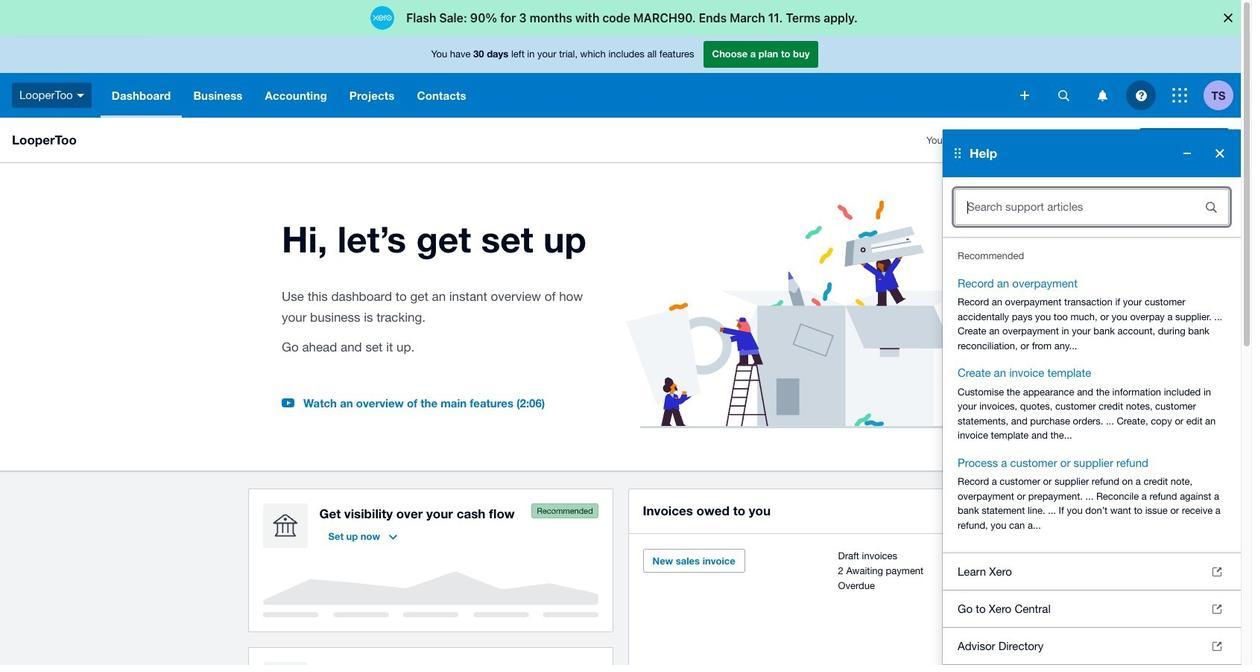 Task type: vqa. For each thing, say whether or not it's contained in the screenshot.
2nd PR-0001
no



Task type: describe. For each thing, give the bounding box(es) containing it.
1 group from the top
[[943, 130, 1241, 666]]

0 horizontal spatial svg image
[[77, 94, 84, 97]]

collapse help menu image
[[1173, 139, 1203, 168]]

Search support articles field
[[956, 193, 1188, 221]]

2 horizontal spatial svg image
[[1136, 90, 1147, 101]]

0 horizontal spatial svg image
[[1021, 91, 1030, 100]]



Task type: locate. For each thing, give the bounding box(es) containing it.
svg image
[[1058, 90, 1069, 101], [1136, 90, 1147, 101], [77, 94, 84, 97]]

1 horizontal spatial svg image
[[1058, 90, 1069, 101]]

1 horizontal spatial svg image
[[1098, 90, 1107, 101]]

banner
[[0, 36, 1241, 666]]

svg image
[[1173, 88, 1188, 103], [1098, 90, 1107, 101], [1021, 91, 1030, 100]]

dialog
[[0, 0, 1252, 36]]

2 group from the top
[[943, 665, 1241, 666]]

close help menu image
[[1206, 139, 1235, 168]]

submit search image
[[1197, 192, 1226, 222]]

banking icon image
[[263, 504, 308, 548]]

close image
[[1206, 172, 1229, 196]]

banking preview line graph image
[[263, 572, 598, 618]]

recommended icon image
[[531, 504, 598, 519]]

2 horizontal spatial svg image
[[1173, 88, 1188, 103]]

group
[[943, 130, 1241, 666], [943, 665, 1241, 666]]



